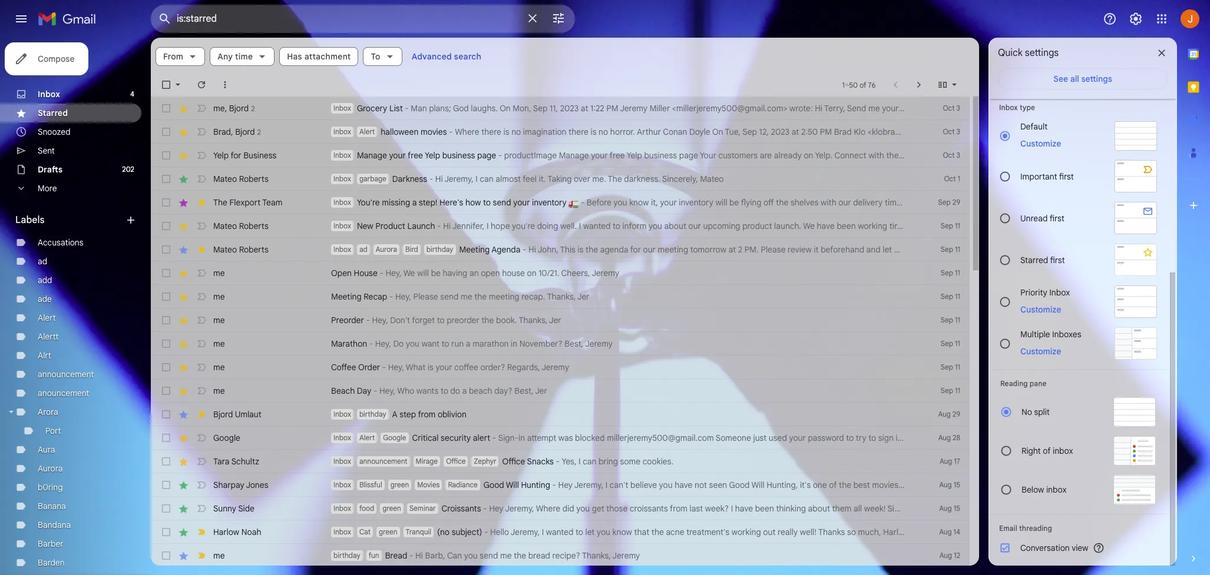 Task type: vqa. For each thing, say whether or not it's contained in the screenshot.
Report spam icon
no



Task type: locate. For each thing, give the bounding box(es) containing it.
1 roberts from the top
[[239, 174, 269, 184]]

None search field
[[151, 5, 575, 33]]

customize up sign
[[1021, 139, 1062, 149]]

1 horizontal spatial will
[[752, 480, 765, 491]]

meeting for meeting agenda - hi john, this is the agenda for our meeting tomorrow at 2 pm. please review it beforehand and let me know if there are any changes or additions. looking forward to seeing you.best,em
[[459, 245, 490, 255]]

by
[[926, 150, 935, 161]]

0 horizontal spatial yelp
[[213, 150, 229, 161]]

barber link
[[38, 539, 63, 550]]

harlow
[[213, 527, 239, 538], [884, 527, 910, 538]]

aug 15 down aug 17
[[940, 481, 961, 490]]

2 vertical spatial roberts
[[239, 245, 269, 255]]

meeting for meeting recap - hey, please send me the meeting recap. thanks, jer
[[331, 292, 362, 302]]

0 horizontal spatial will
[[417, 268, 429, 279]]

add
[[38, 275, 52, 286]]

i right yes,
[[579, 457, 581, 467]]

8 11 from the top
[[955, 387, 961, 395]]

can for almost
[[480, 174, 494, 184]]

do
[[393, 339, 404, 350]]

row
[[151, 97, 990, 120], [151, 120, 1178, 144], [151, 144, 1058, 167], [151, 167, 970, 191], [151, 191, 970, 215], [151, 215, 1163, 238], [151, 238, 1211, 262], [151, 262, 970, 285], [151, 285, 970, 309], [151, 309, 970, 332], [151, 332, 970, 356], [151, 356, 970, 380], [151, 380, 970, 403], [151, 403, 970, 427], [151, 427, 1211, 450], [151, 450, 970, 474], [151, 474, 975, 497], [151, 497, 970, 521], [151, 521, 970, 545], [151, 545, 970, 568]]

attempt
[[527, 433, 556, 444]]

are left "any"
[[959, 245, 971, 255]]

1 will from the left
[[506, 480, 519, 491]]

advanced search options image
[[547, 6, 571, 30]]

3 yelp from the left
[[627, 150, 642, 161]]

1 customize button from the top
[[1014, 137, 1069, 151]]

at
[[581, 103, 588, 114], [792, 127, 799, 137], [729, 245, 736, 255]]

forget
[[412, 315, 435, 326]]

2 vertical spatial at
[[729, 245, 736, 255]]

november?
[[520, 339, 563, 350]]

2 vertical spatial 3
[[957, 151, 961, 160]]

2 oct 3 from the top
[[943, 127, 961, 136]]

2 roberts from the top
[[239, 221, 269, 232]]

gmail image
[[38, 7, 102, 31]]

meeting left the tomorrow
[[658, 245, 689, 255]]

step!
[[419, 197, 438, 208]]

1 vertical spatial that
[[634, 527, 650, 538]]

bring
[[599, 457, 618, 467]]

0 horizontal spatial ,
[[225, 103, 227, 113]]

main menu image
[[14, 12, 28, 26]]

wanted up "recipe?"
[[546, 527, 574, 538]]

2 29 from the top
[[953, 410, 961, 419]]

2 vertical spatial birthday
[[334, 552, 361, 561]]

jeremy down those
[[613, 551, 640, 562]]

first for starred first
[[1051, 255, 1065, 266]]

8 sep 11 from the top
[[941, 387, 961, 395]]

1 aug 15 from the top
[[940, 481, 961, 490]]

0 vertical spatial green
[[391, 481, 409, 490]]

sent
[[38, 146, 55, 156]]

birthday up be
[[427, 245, 454, 254]]

row down did
[[151, 545, 970, 568]]

meeting
[[459, 245, 490, 255], [331, 292, 362, 302]]

1 vertical spatial hey
[[558, 480, 573, 491]]

jeremy left miller
[[620, 103, 648, 114]]

product up pm.
[[743, 221, 772, 232]]

i
[[476, 174, 478, 184], [487, 221, 489, 232], [579, 221, 581, 232], [1088, 221, 1090, 232], [1161, 221, 1163, 232], [579, 457, 581, 467], [606, 480, 608, 491], [731, 504, 733, 515], [542, 527, 544, 538]]

0 horizontal spatial no
[[512, 127, 521, 137]]

tue,
[[725, 127, 741, 137]]

bandana
[[38, 520, 71, 531]]

house
[[502, 268, 525, 279]]

2 for me
[[251, 104, 255, 113]]

working
[[858, 221, 888, 232], [732, 527, 761, 538]]

15 row from the top
[[151, 427, 1211, 450]]

1 horizontal spatial product
[[1038, 221, 1068, 232]]

0 vertical spatial send
[[493, 197, 511, 208]]

green for good will hunting - hey jeremy, i can't believe you have not seen good will hunting, it's one of the best movies i've ever seen. best,
[[391, 481, 409, 490]]

customize button for default
[[1014, 137, 1069, 151]]

i up bread
[[542, 527, 544, 538]]

0 vertical spatial will
[[1128, 221, 1140, 232]]

oct 1
[[944, 174, 961, 183]]

8 row from the top
[[151, 262, 970, 285]]

no
[[512, 127, 521, 137], [599, 127, 608, 137]]

first for unread first
[[1050, 213, 1065, 224]]

first for important first
[[1060, 171, 1074, 182]]

2 3 from the top
[[957, 127, 961, 136]]

0 vertical spatial ,
[[225, 103, 227, 113]]

0 horizontal spatial on
[[527, 268, 537, 279]]

your
[[882, 103, 899, 114], [1058, 127, 1075, 137], [389, 150, 406, 161], [591, 150, 608, 161], [970, 150, 987, 161], [513, 197, 530, 208], [436, 362, 452, 373], [789, 433, 806, 444], [915, 433, 931, 444]]

29 down oct 1
[[953, 198, 961, 207]]

customize for default
[[1021, 139, 1062, 149]]

all inside button
[[1071, 74, 1080, 84]]

0 vertical spatial that
[[1070, 221, 1085, 232]]

sep 11
[[941, 222, 961, 230], [941, 245, 961, 254], [941, 269, 961, 278], [941, 292, 961, 301], [941, 316, 961, 325], [941, 339, 961, 348], [941, 363, 961, 372], [941, 387, 961, 395]]

office for office
[[446, 457, 466, 466]]

what
[[406, 362, 426, 373]]

meeting up an
[[459, 245, 490, 255]]

sincerely, down inbox manage your free yelp business page - productimage manage your free yelp business page your customers are already on yelp. connect with them now by claiming your free page. sign up
[[663, 174, 698, 184]]

1 horizontal spatial our
[[689, 221, 701, 232]]

laughs.
[[471, 103, 498, 114]]

2
[[251, 104, 255, 113], [257, 128, 261, 136], [738, 245, 743, 255]]

0 horizontal spatial pm
[[607, 103, 619, 114]]

oct 3 for claiming
[[943, 151, 961, 160]]

0 vertical spatial best,
[[565, 339, 584, 350]]

no down mon,
[[512, 127, 521, 137]]

roberts for darkness
[[239, 174, 269, 184]]

1 horizontal spatial are
[[959, 245, 971, 255]]

check
[[1110, 433, 1133, 444]]

roberts
[[239, 174, 269, 184], [239, 221, 269, 232], [239, 245, 269, 255]]

support image
[[1103, 12, 1117, 26]]

0 horizontal spatial what
[[1024, 127, 1042, 137]]

3 for list.
[[957, 104, 961, 113]]

ad down new
[[359, 245, 368, 254]]

1 horizontal spatial good
[[729, 480, 750, 491]]

customize button
[[1014, 137, 1069, 151], [1014, 303, 1069, 317], [1014, 344, 1069, 359]]

1 vertical spatial ad
[[38, 256, 47, 267]]

0 horizontal spatial know
[[613, 527, 632, 538]]

1 horizontal spatial working
[[858, 221, 888, 232]]

barden link
[[38, 558, 65, 569]]

1 15 from the top
[[954, 481, 961, 490]]

2 customize button from the top
[[1014, 303, 1069, 317]]

0 vertical spatial ad
[[359, 245, 368, 254]]

tab list
[[1178, 38, 1211, 533]]

want
[[422, 339, 440, 350]]

step
[[400, 410, 416, 420]]

, down more icon
[[225, 103, 227, 113]]

14 row from the top
[[151, 403, 970, 427]]

have up meeting agenda - hi john, this is the agenda for our meeting tomorrow at 2 pm. please review it beforehand and let me know if there are any changes or additions. looking forward to seeing you.best,em on the top of the page
[[817, 221, 835, 232]]

inbox inside inbox grocery list - man plans; god laughs. on mon, sep 11, 2023 at 1:22 pm jeremy miller <millerjeremy500@gmail.com> wrote: hi terry, send me your grocery list. thanks, jer
[[334, 104, 351, 113]]

2 yelp from the left
[[425, 150, 440, 161]]

0 vertical spatial aug 15
[[940, 481, 961, 490]]

2 vertical spatial hey
[[489, 504, 504, 515]]

oct for list.
[[943, 104, 955, 113]]

multiple inboxes
[[1021, 329, 1082, 340]]

customize button down default
[[1014, 137, 1069, 151]]

1 blocked from the left
[[575, 433, 605, 444]]

1 horizontal spatial them
[[887, 150, 906, 161]]

, down me , bjord 2
[[231, 126, 233, 137]]

2 15 from the top
[[954, 505, 961, 513]]

3 3 from the top
[[957, 151, 961, 160]]

customize for multiple inboxes
[[1021, 346, 1062, 357]]

forward
[[1103, 245, 1132, 255]]

at for please
[[729, 245, 736, 255]]

0 vertical spatial 3
[[957, 104, 961, 113]]

will left be
[[417, 268, 429, 279]]

1 harlow from the left
[[213, 527, 239, 538]]

google down a
[[383, 434, 406, 443]]

1 vertical spatial best,
[[515, 386, 534, 397]]

priority
[[1021, 287, 1048, 298]]

mateo for darkness
[[213, 174, 237, 184]]

roberts for inbox
[[239, 221, 269, 232]]

jennifer,
[[453, 221, 485, 232]]

email
[[1000, 525, 1018, 533]]

meeting up book.
[[489, 292, 520, 302]]

row containing google
[[151, 427, 1211, 450]]

4 sep 11 from the top
[[941, 292, 961, 301]]

alert up the alertt "link"
[[38, 313, 56, 324]]

first left looking at right
[[1051, 255, 1065, 266]]

aurora up b0ring link
[[38, 464, 63, 474]]

announcement
[[38, 370, 94, 380], [359, 457, 408, 466]]

aug 15 for good will hunting - hey jeremy, i can't believe you have not seen good will hunting, it's one of the best movies i've ever seen. best,
[[940, 481, 961, 490]]

croissants - hey jeremy, where did you get those croissants from last week? i have been thinking about them all week! sincerely, sunny
[[442, 504, 949, 515]]

about for you
[[665, 221, 687, 232]]

sunny side
[[213, 504, 255, 515]]

3 sep 11 from the top
[[941, 269, 961, 278]]

miller
[[650, 103, 670, 114]]

1 horizontal spatial sincerely,
[[888, 504, 924, 515]]

happened.
[[1155, 433, 1195, 444]]

email threading element
[[1000, 525, 1158, 533]]

0 vertical spatial them
[[887, 150, 906, 161]]

alert inside "labels" 'navigation'
[[38, 313, 56, 324]]

to right sign
[[905, 433, 912, 444]]

1 horizontal spatial hey
[[558, 480, 573, 491]]

horror.
[[610, 127, 635, 137]]

of left 76
[[860, 80, 867, 89]]

1 vertical spatial ,
[[231, 126, 233, 137]]

row down regards, at the bottom of the page
[[151, 380, 970, 403]]

2 inside me , bjord 2
[[251, 104, 255, 113]]

2 vertical spatial first
[[1051, 255, 1065, 266]]

18 row from the top
[[151, 497, 970, 521]]

1 manage from the left
[[357, 150, 387, 161]]

schultz
[[231, 457, 259, 467]]

that
[[1070, 221, 1085, 232], [634, 527, 650, 538]]

how
[[466, 197, 481, 208]]

2 good from the left
[[729, 480, 750, 491]]

manage up over
[[559, 150, 589, 161]]

aug for hey jeremy, where did you get those croissants from last week? i have been thinking about them all week! sincerely, sunny
[[940, 505, 952, 513]]

bjord up yelp for business
[[235, 126, 255, 137]]

2 left pm.
[[738, 245, 743, 255]]

main content
[[151, 38, 1211, 576]]

been up beforehand
[[837, 221, 856, 232]]

below inbox
[[1022, 485, 1067, 496]]

there right imagination
[[569, 127, 589, 137]]

row down november?
[[151, 356, 970, 380]]

None checkbox
[[160, 126, 172, 138], [160, 173, 172, 185], [160, 197, 172, 209], [160, 220, 172, 232], [160, 244, 172, 256], [160, 268, 172, 279], [160, 338, 172, 350], [160, 362, 172, 374], [160, 550, 172, 562], [160, 126, 172, 138], [160, 173, 172, 185], [160, 197, 172, 209], [160, 220, 172, 232], [160, 244, 172, 256], [160, 268, 172, 279], [160, 338, 172, 350], [160, 362, 172, 374], [160, 550, 172, 562]]

oct up claiming at the top right
[[943, 127, 955, 136]]

0 vertical spatial let
[[883, 245, 892, 255]]

jer left inbox type on the right
[[978, 103, 990, 114]]

3 customize button from the top
[[1014, 344, 1069, 359]]

0 vertical spatial where
[[455, 127, 479, 137]]

ad inside "labels" 'navigation'
[[38, 256, 47, 267]]

2 aug 15 from the top
[[940, 505, 961, 513]]

1 no from the left
[[512, 127, 521, 137]]

29 for a step from oblivion
[[953, 410, 961, 419]]

you
[[649, 221, 662, 232], [1112, 221, 1126, 232], [406, 339, 420, 350], [1067, 433, 1081, 444], [659, 480, 673, 491], [577, 504, 590, 515], [597, 527, 611, 538], [464, 551, 478, 562]]

1 customize from the top
[[1021, 139, 1062, 149]]

19 row from the top
[[151, 521, 970, 545]]

the
[[608, 174, 622, 184], [213, 197, 227, 208]]

3 for claiming
[[957, 151, 961, 160]]

roberts for meeting
[[239, 245, 269, 255]]

1 horizontal spatial announcement
[[359, 457, 408, 466]]

1 sunny from the left
[[213, 504, 236, 515]]

b0ring link
[[38, 483, 63, 493]]

15 up 14
[[954, 505, 961, 513]]

advanced
[[412, 51, 452, 62]]

row containing sunny side
[[151, 497, 970, 521]]

so
[[847, 527, 856, 538]]

bjord umlaut
[[213, 410, 262, 420]]

0 vertical spatial 15
[[954, 481, 961, 490]]

clear search image
[[521, 6, 545, 30]]

you're missing a step! here's how to send your inventory
[[357, 197, 569, 208]]

and right new
[[991, 221, 1005, 232]]

multiple
[[1021, 329, 1051, 340]]

from left last
[[670, 504, 688, 515]]

0 vertical spatial first
[[1060, 171, 1074, 182]]

search mail image
[[154, 8, 176, 29]]

0 horizontal spatial please
[[413, 292, 438, 302]]

7 row from the top
[[151, 238, 1211, 262]]

3 free from the left
[[989, 150, 1004, 161]]

settings image
[[1129, 12, 1143, 26]]

aug left 28
[[939, 434, 951, 443]]

page left 'your'
[[679, 150, 698, 161]]

for
[[231, 150, 241, 161], [631, 245, 641, 255]]

3 for wrote:
[[957, 127, 961, 136]]

1 horizontal spatial page
[[679, 150, 698, 161]]

1 horizontal spatial business
[[644, 150, 677, 161]]

free left page.
[[989, 150, 1004, 161]]

the left acne
[[652, 527, 664, 538]]

3 customize from the top
[[1021, 346, 1062, 357]]

connect
[[835, 150, 867, 161]]

order
[[358, 362, 380, 373]]

2 harlow from the left
[[884, 527, 910, 538]]

add link
[[38, 275, 52, 286]]

row up regards, at the bottom of the page
[[151, 332, 970, 356]]

hey, left the do
[[375, 339, 391, 350]]

0 horizontal spatial at
[[581, 103, 588, 114]]

16 row from the top
[[151, 450, 970, 474]]

been
[[837, 221, 856, 232], [755, 504, 774, 515]]

row containing sharpay jones
[[151, 474, 975, 497]]

pm right 1:22
[[607, 103, 619, 114]]

3 11 from the top
[[955, 269, 961, 278]]

1 vertical spatial been
[[755, 504, 774, 515]]

tomorrow
[[691, 245, 727, 255]]

labels navigation
[[0, 38, 151, 576]]

quick settings element
[[998, 47, 1059, 68]]

3 oct 3 from the top
[[943, 151, 961, 160]]

6 sep 11 from the top
[[941, 339, 961, 348]]

starred inside "labels" 'navigation'
[[38, 108, 68, 118]]

1 vertical spatial aurora
[[38, 464, 63, 474]]

where down the god
[[455, 127, 479, 137]]

barden
[[38, 558, 65, 569]]

3 roberts from the top
[[239, 245, 269, 255]]

best, right november?
[[565, 339, 584, 350]]

jones
[[246, 480, 268, 491]]

god
[[453, 103, 469, 114]]

1 horizontal spatial wrote:
[[962, 127, 985, 137]]

aug for hey jeremy, i can't believe you have not seen good will hunting, it's one of the best movies i've ever seen. best,
[[940, 481, 952, 490]]

cat
[[359, 528, 371, 537]]

oct down toggle split pane mode icon
[[943, 104, 955, 113]]

15 down 17
[[954, 481, 961, 490]]

1 left 50
[[842, 80, 845, 89]]

5 11 from the top
[[955, 316, 961, 325]]

0 horizontal spatial harlow
[[213, 527, 239, 538]]

green right "food"
[[383, 505, 401, 513]]

0 vertical spatial of
[[860, 80, 867, 89]]

them
[[887, 150, 906, 161], [833, 504, 852, 515]]

0 vertical spatial 2
[[251, 104, 255, 113]]

mateo for meeting agenda
[[213, 245, 237, 255]]

customize down multiple
[[1021, 346, 1062, 357]]

labels heading
[[15, 215, 125, 226]]

0 vertical spatial please
[[761, 245, 786, 255]]

first right unread
[[1050, 213, 1065, 224]]

1 29 from the top
[[953, 198, 961, 207]]

the left book.
[[482, 315, 494, 326]]

0 vertical spatial the
[[608, 174, 622, 184]]

tara
[[213, 457, 230, 467]]

can left almost
[[480, 174, 494, 184]]

11 row from the top
[[151, 332, 970, 356]]

oct for claiming
[[943, 151, 955, 160]]

1 horizontal spatial manage
[[559, 150, 589, 161]]

1 vertical spatial wanted
[[546, 527, 574, 538]]

please right pm.
[[761, 245, 786, 255]]

split
[[1035, 407, 1050, 418]]

17 row from the top
[[151, 474, 975, 497]]

compose button
[[5, 42, 89, 75]]

working left tirelessly
[[858, 221, 888, 232]]

radiance
[[448, 481, 478, 490]]

no left 'horror.'
[[599, 127, 608, 137]]

1 horizontal spatial movies
[[873, 480, 899, 491]]

row up did
[[151, 474, 975, 497]]

alert link
[[38, 313, 56, 324]]

hey, up don't
[[395, 292, 411, 302]]

0 horizontal spatial office
[[446, 457, 466, 466]]

toggle split pane mode image
[[937, 79, 949, 91]]

2 horizontal spatial at
[[792, 127, 799, 137]]

2 for brad
[[257, 128, 261, 136]]

2 vertical spatial best,
[[956, 480, 975, 491]]

best, right seen.
[[956, 480, 975, 491]]

1 mateo roberts from the top
[[213, 174, 269, 184]]

that left think
[[1070, 221, 1085, 232]]

1 horizontal spatial been
[[837, 221, 856, 232]]

hey, left what
[[388, 362, 404, 373]]

1 row from the top
[[151, 97, 990, 120]]

aug for sign-in attempt was blocked millerjeremy500@gmail.com someone just used your password to try to sign in to your account. google blocked them, but you should check what happened. che
[[939, 434, 951, 443]]

sincerely, down "i've"
[[888, 504, 924, 515]]

row up agenda
[[151, 215, 1163, 238]]

try
[[856, 433, 867, 444]]

row containing brad
[[151, 120, 1178, 144]]

bjord for me
[[229, 103, 249, 113]]

page
[[477, 150, 496, 161], [679, 150, 698, 161]]

0 horizontal spatial free
[[408, 150, 423, 161]]

alert for critical
[[359, 434, 375, 443]]

mateo for new product launch
[[213, 221, 237, 232]]

the flexport team
[[213, 197, 283, 208]]

older image
[[914, 79, 925, 91]]

oct 3 for wrote:
[[943, 127, 961, 136]]

good will hunting - hey jeremy, i can't believe you have not seen good will hunting, it's one of the best movies i've ever seen. best,
[[484, 480, 975, 491]]

aura
[[38, 445, 55, 456]]

ad link
[[38, 256, 47, 267]]

our
[[689, 221, 701, 232], [643, 245, 656, 255]]

0 vertical spatial on
[[804, 150, 814, 161]]

halloween right favorite
[[1107, 127, 1145, 137]]

hey, for hey, who wants to do a beach day? best, jer
[[380, 386, 396, 397]]

hey, for hey, what is your coffee order? regards, jeremy
[[388, 362, 404, 373]]

good down zephyr
[[484, 480, 504, 491]]

1 vertical spatial we
[[404, 268, 415, 279]]

1 free from the left
[[408, 150, 423, 161]]

best,
[[565, 339, 584, 350], [515, 386, 534, 397], [956, 480, 975, 491]]

- down over
[[579, 197, 587, 208]]

inbox inside "labels" 'navigation'
[[38, 89, 60, 100]]

29 for you're missing a step! here's how to send your inventory
[[953, 198, 961, 207]]

3 mateo roberts from the top
[[213, 245, 269, 255]]

0 vertical spatial all
[[1071, 74, 1080, 84]]

1 horizontal spatial there
[[569, 127, 589, 137]]

arora
[[38, 407, 58, 418]]

- up almost
[[498, 150, 502, 161]]

4 row from the top
[[151, 167, 970, 191]]

or
[[1023, 245, 1031, 255]]

oct for wrote:
[[943, 127, 955, 136]]

aug 15 for croissants - hey jeremy, where did you get those croissants from last week? i have been thinking about them all week! sincerely, sunny
[[940, 505, 961, 513]]

row containing harlow noah
[[151, 521, 970, 545]]

me
[[213, 103, 225, 113], [869, 103, 880, 114], [894, 245, 906, 255], [213, 268, 225, 279], [213, 292, 225, 302], [461, 292, 472, 302], [213, 315, 225, 326], [213, 339, 225, 350], [213, 362, 225, 373], [213, 386, 225, 397], [213, 551, 225, 562], [500, 551, 512, 562]]

1 horizontal spatial for
[[631, 245, 641, 255]]

plans;
[[429, 103, 451, 114]]

of down them,
[[1043, 446, 1051, 457]]

wanted right well.
[[583, 221, 611, 232]]

aug for yes, i can bring some cookies.
[[940, 457, 953, 466]]

None checkbox
[[160, 79, 172, 91], [160, 103, 172, 114], [160, 150, 172, 161], [160, 291, 172, 303], [160, 315, 172, 327], [160, 385, 172, 397], [160, 409, 172, 421], [160, 433, 172, 444], [160, 456, 172, 468], [160, 480, 172, 492], [160, 503, 172, 515], [160, 527, 172, 539], [160, 79, 172, 91], [160, 103, 172, 114], [160, 150, 172, 161], [160, 291, 172, 303], [160, 315, 172, 327], [160, 385, 172, 397], [160, 409, 172, 421], [160, 433, 172, 444], [160, 456, 172, 468], [160, 480, 172, 492], [160, 503, 172, 515], [160, 527, 172, 539]]

5 row from the top
[[151, 191, 970, 215]]

alert down grocery
[[359, 127, 375, 136]]

starred for starred link
[[38, 108, 68, 118]]

mateo roberts for meeting
[[213, 245, 269, 255]]

halloween
[[381, 127, 419, 137], [1107, 127, 1145, 137]]

2 sep 11 from the top
[[941, 245, 961, 254]]

2 inside brad , bjord 2
[[257, 128, 261, 136]]

1 vertical spatial customize button
[[1014, 303, 1069, 317]]

starred for starred first
[[1021, 255, 1049, 266]]

customize button for priority inbox
[[1014, 303, 1069, 317]]

1 horizontal spatial meeting
[[658, 245, 689, 255]]

we
[[803, 221, 815, 232], [404, 268, 415, 279]]

additions.
[[1033, 245, 1069, 255]]

1 horizontal spatial about
[[808, 504, 830, 515]]

house
[[354, 268, 378, 279]]

2 customize from the top
[[1021, 304, 1062, 315]]

1 horizontal spatial and
[[991, 221, 1005, 232]]

3 row from the top
[[151, 144, 1058, 167]]

refresh image
[[196, 79, 207, 91]]

1 vertical spatial meeting
[[331, 292, 362, 302]]

0 horizontal spatial page
[[477, 150, 496, 161]]

at left "2:50"
[[792, 127, 799, 137]]

1 sep 11 from the top
[[941, 222, 961, 230]]

2 horizontal spatial yelp
[[627, 150, 642, 161]]

have left not
[[675, 480, 693, 491]]

we right launch.
[[803, 221, 815, 232]]

row containing tara schultz
[[151, 450, 970, 474]]

oct 3 right by
[[943, 151, 961, 160]]

row containing the flexport team
[[151, 191, 970, 215]]

pm right "2:50"
[[820, 127, 832, 137]]

arora link
[[38, 407, 58, 418]]

from
[[418, 410, 436, 420], [670, 504, 688, 515]]

1 horizontal spatial of
[[860, 80, 867, 89]]

0 vertical spatial wanted
[[583, 221, 611, 232]]

1 vertical spatial settings
[[1082, 74, 1113, 84]]

2 free from the left
[[610, 150, 625, 161]]

day
[[357, 386, 372, 397]]

2 mateo roberts from the top
[[213, 221, 269, 232]]

umlaut
[[235, 410, 262, 420]]

1 horizontal spatial what
[[1135, 433, 1153, 444]]

10 row from the top
[[151, 309, 970, 332]]

send up preorder - hey, don't forget to preorder the book. thanks, jer
[[440, 292, 459, 302]]

on left the 10/21.
[[527, 268, 537, 279]]

0 horizontal spatial 2
[[251, 104, 255, 113]]

green for croissants - hey jeremy, where did you get those croissants from last week? i have been thinking about them all week! sincerely, sunny
[[383, 505, 401, 513]]

0 horizontal spatial and
[[867, 245, 881, 255]]

now
[[908, 150, 924, 161]]

2 row from the top
[[151, 120, 1178, 144]]

inventory
[[532, 197, 567, 208]]

office down the security
[[446, 457, 466, 466]]

1 3 from the top
[[957, 104, 961, 113]]

1 oct 3 from the top
[[943, 104, 961, 113]]

1 horizontal spatial where
[[536, 504, 561, 515]]



Task type: describe. For each thing, give the bounding box(es) containing it.
2 sunny from the left
[[926, 504, 949, 515]]

7 sep 11 from the top
[[941, 363, 961, 372]]

0 vertical spatial meeting
[[658, 245, 689, 255]]

i left hope on the top of page
[[487, 221, 489, 232]]

has attachment
[[287, 51, 351, 62]]

has attachment button
[[280, 47, 359, 66]]

i right well.
[[579, 221, 581, 232]]

2 product from the left
[[1038, 221, 1068, 232]]

aug up aug 28
[[939, 410, 951, 419]]

0 horizontal spatial our
[[643, 245, 656, 255]]

is up productimage
[[504, 127, 510, 137]]

1 11 from the top
[[955, 222, 961, 230]]

1 horizontal spatial will
[[1128, 221, 1140, 232]]

labels
[[15, 215, 45, 226]]

2 horizontal spatial in
[[896, 433, 903, 444]]

at for jeremy
[[581, 103, 588, 114]]

best
[[854, 480, 870, 491]]

team
[[262, 197, 283, 208]]

- left hello at the bottom of the page
[[484, 527, 488, 538]]

subject)
[[452, 527, 482, 538]]

to left develop
[[925, 221, 933, 232]]

to left seeing
[[1134, 245, 1142, 255]]

inbox type
[[1000, 103, 1036, 112]]

2 will from the left
[[752, 480, 765, 491]]

preorder
[[447, 315, 480, 326]]

2 blocked from the left
[[997, 433, 1027, 444]]

0 vertical spatial birthday
[[427, 245, 454, 254]]

0 horizontal spatial where
[[455, 127, 479, 137]]

2 vertical spatial are
[[959, 245, 971, 255]]

0 horizontal spatial in
[[511, 339, 518, 350]]

is down 1:22
[[591, 127, 597, 137]]

noah
[[242, 527, 261, 538]]

jeremy, up the you're missing a step! here's how to send your inventory
[[445, 174, 474, 184]]

0 horizontal spatial there
[[482, 127, 502, 137]]

mateo roberts for darkness
[[213, 174, 269, 184]]

your left coffee
[[436, 362, 452, 373]]

1 horizontal spatial we
[[803, 221, 815, 232]]

be
[[431, 268, 441, 279]]

more
[[38, 183, 57, 194]]

0 horizontal spatial on
[[500, 103, 511, 114]]

9 row from the top
[[151, 285, 970, 309]]

1 horizontal spatial please
[[761, 245, 786, 255]]

aug left 14
[[940, 528, 952, 537]]

1 vertical spatial birthday
[[359, 410, 386, 419]]

jer up november?
[[549, 315, 561, 326]]

0 vertical spatial for
[[231, 150, 241, 161]]

0 horizontal spatial wrote:
[[790, 103, 813, 114]]

any
[[973, 245, 987, 255]]

jeremy down agenda
[[592, 268, 619, 279]]

row containing yelp for business
[[151, 144, 1058, 167]]

snacks
[[527, 457, 554, 467]]

main content containing from
[[151, 38, 1211, 576]]

alrt link
[[38, 351, 51, 361]]

0 horizontal spatial are
[[760, 150, 772, 161]]

i left think
[[1088, 221, 1090, 232]]

- right launch
[[437, 221, 441, 232]]

seen
[[709, 480, 727, 491]]

who
[[397, 386, 414, 397]]

1 vertical spatial them
[[833, 504, 852, 515]]

side
[[238, 504, 255, 515]]

office for office snacks - yes, i can bring some cookies.
[[502, 457, 525, 467]]

6 row from the top
[[151, 215, 1163, 238]]

4 11 from the top
[[955, 292, 961, 301]]

jer down cheers,
[[578, 292, 590, 302]]

1 horizontal spatial 1
[[958, 174, 961, 183]]

thanks, right list.
[[947, 103, 976, 114]]

1 horizontal spatial the
[[608, 174, 622, 184]]

zephyr
[[474, 457, 497, 466]]

the left best
[[839, 480, 852, 491]]

- right order
[[382, 362, 386, 373]]

a step from oblivion
[[392, 410, 467, 420]]

wants
[[417, 386, 439, 397]]

2 horizontal spatial best,
[[956, 480, 975, 491]]

15 for hey jeremy, i can't believe you have not seen good will hunting, it's one of the best movies i've ever seen. best,
[[954, 481, 961, 490]]

, for me
[[225, 103, 227, 113]]

thanks, right "recipe?"
[[582, 551, 611, 562]]

you right inform
[[649, 221, 662, 232]]

is right this
[[578, 245, 584, 255]]

1 horizontal spatial have
[[735, 504, 753, 515]]

agenda
[[492, 245, 521, 255]]

2 vertical spatial bjord
[[213, 410, 233, 420]]

over
[[574, 174, 591, 184]]

critical security alert - sign-in attempt was blocked millerjeremy500@gmail.com someone just used your password to try to sign in to your account. google blocked them, but you should check what happened. che
[[412, 433, 1211, 444]]

jeremy down november?
[[542, 362, 569, 373]]

oct down claiming at the top right
[[944, 174, 956, 183]]

advanced search button
[[407, 46, 486, 67]]

unread
[[1021, 213, 1048, 224]]

anouncement link
[[38, 388, 89, 399]]

15 for hey jeremy, where did you get those croissants from last week? i have been thinking about them all week! sincerely, sunny
[[954, 505, 961, 513]]

all inside main content
[[854, 504, 862, 515]]

13 row from the top
[[151, 380, 970, 403]]

customize for priority inbox
[[1021, 304, 1062, 315]]

2 no from the left
[[599, 127, 608, 137]]

0 horizontal spatial from
[[418, 410, 436, 420]]

jer down regards, at the bottom of the page
[[535, 386, 547, 397]]

0 horizontal spatial been
[[755, 504, 774, 515]]

customize button for multiple inboxes
[[1014, 344, 1069, 359]]

any time button
[[210, 47, 275, 66]]

0 vertical spatial working
[[858, 221, 888, 232]]

2 horizontal spatial have
[[817, 221, 835, 232]]

0 horizontal spatial brad
[[213, 126, 231, 137]]

sep 29
[[939, 198, 961, 207]]

thanks, down the 10/21.
[[547, 292, 576, 302]]

really
[[778, 527, 798, 538]]

2 vertical spatial 2
[[738, 245, 743, 255]]

reading
[[1001, 380, 1028, 388]]

your left "account."
[[915, 433, 931, 444]]

someone
[[716, 433, 751, 444]]

to up "recipe?"
[[576, 527, 583, 538]]

the left agenda
[[586, 245, 598, 255]]

your up darkness
[[389, 150, 406, 161]]

john,
[[538, 245, 559, 255]]

1 horizontal spatial wanted
[[583, 221, 611, 232]]

starred link
[[38, 108, 68, 118]]

- down plans;
[[449, 127, 453, 137]]

green for (no subject) - hello jeremy, i wanted to let you know that the acne treatment's working out really well! thanks so much, harlow
[[379, 528, 398, 537]]

to right 'forget'
[[437, 315, 445, 326]]

0 vertical spatial been
[[837, 221, 856, 232]]

settings inside button
[[1082, 74, 1113, 84]]

2 horizontal spatial google
[[968, 433, 995, 444]]

2 vertical spatial send
[[480, 551, 498, 562]]

2 horizontal spatial there
[[937, 245, 957, 255]]

you.best,em
[[1171, 245, 1211, 255]]

hey, for hey, please send me the meeting recap. thanks, jer
[[395, 292, 411, 302]]

hi left terry,
[[815, 103, 823, 114]]

to left run
[[442, 339, 449, 350]]

looking
[[1072, 245, 1101, 255]]

the down open house - hey, we will be having an open house on 10/21. cheers, jeremy
[[475, 292, 487, 302]]

hey, for hey, we will be having an open house on 10/21. cheers, jeremy
[[386, 268, 402, 279]]

cheers,
[[561, 268, 590, 279]]

i've
[[901, 480, 914, 491]]

hi left barb,
[[416, 551, 423, 562]]

it
[[814, 245, 819, 255]]

beach
[[331, 386, 355, 397]]

love.
[[1142, 221, 1159, 232]]

1 vertical spatial where
[[536, 504, 561, 515]]

1 horizontal spatial on
[[804, 150, 814, 161]]

1 vertical spatial know
[[613, 527, 632, 538]]

(no subject) - hello jeremy, i wanted to let you know that the acne treatment's working out really well! thanks so much, harlow
[[437, 527, 910, 538]]

- right bread
[[410, 551, 413, 562]]

- left yes,
[[556, 457, 560, 467]]

0 horizontal spatial 2023
[[560, 103, 579, 114]]

your up you're
[[513, 197, 530, 208]]

is right what
[[428, 362, 434, 373]]

i right love. in the right of the page
[[1161, 221, 1163, 232]]

1 horizontal spatial google
[[383, 434, 406, 443]]

brad , bjord 2
[[213, 126, 261, 137]]

2 11 from the top
[[955, 245, 961, 254]]

1 horizontal spatial pm
[[820, 127, 832, 137]]

1 vertical spatial what
[[1135, 433, 1153, 444]]

- right alert
[[493, 433, 496, 444]]

1 vertical spatial the
[[213, 197, 227, 208]]

do
[[451, 386, 460, 397]]

almost
[[496, 174, 521, 184]]

1 vertical spatial working
[[732, 527, 761, 538]]

hi left jennifer,
[[443, 221, 451, 232]]

accusations link
[[38, 238, 83, 248]]

hi up step!
[[435, 174, 443, 184]]

6 11 from the top
[[955, 339, 961, 348]]

your right claiming at the top right
[[970, 150, 987, 161]]

0 horizontal spatial meeting
[[489, 292, 520, 302]]

76
[[869, 80, 876, 89]]

2 vertical spatial of
[[829, 480, 837, 491]]

1 horizontal spatial know
[[908, 245, 928, 255]]

0 horizontal spatial best,
[[515, 386, 534, 397]]

feel
[[523, 174, 537, 184]]

sharpay
[[213, 480, 244, 491]]

inbox new product launch - hi jennifer, i hope you're doing well. i wanted to inform you about our upcoming product launch. we have been working tirelessly to develop a new and exciting product that i think you will love. i
[[334, 221, 1163, 232]]

drafts link
[[38, 164, 63, 175]]

1 vertical spatial from
[[670, 504, 688, 515]]

to right try
[[869, 433, 877, 444]]

inboxes
[[1053, 329, 1082, 340]]

to right how
[[483, 197, 491, 208]]

about for thinking
[[808, 504, 830, 515]]

0 vertical spatial our
[[689, 221, 701, 232]]

1 vertical spatial have
[[675, 480, 693, 491]]

- right hunting
[[553, 480, 556, 491]]

1 vertical spatial will
[[417, 268, 429, 279]]

to
[[371, 51, 381, 62]]

1 page from the left
[[477, 150, 496, 161]]

inbox inside inbox manage your free yelp business page - productimage manage your free yelp business page your customers are already on yelp. connect with them now by claiming your free page. sign up
[[334, 151, 351, 160]]

port
[[45, 426, 61, 437]]

jeremy, down office snacks - yes, i can bring some cookies.
[[575, 480, 604, 491]]

coffee order - hey, what is your coffee order? regards, jeremy
[[331, 362, 569, 373]]

more image
[[219, 79, 231, 91]]

0 horizontal spatial movies
[[421, 127, 447, 137]]

important
[[1021, 171, 1058, 182]]

page.
[[1006, 150, 1027, 161]]

you right but on the bottom right
[[1067, 433, 1081, 444]]

0 horizontal spatial settings
[[1025, 47, 1059, 59]]

below
[[1022, 485, 1045, 496]]

you right did
[[577, 504, 590, 515]]

pane
[[1030, 380, 1047, 388]]

those
[[607, 504, 628, 515]]

i left can't
[[606, 480, 608, 491]]

1 horizontal spatial 2023
[[771, 127, 790, 137]]

0 vertical spatial 1
[[842, 80, 845, 89]]

your left grocery at the top right
[[882, 103, 899, 114]]

1 product from the left
[[743, 221, 772, 232]]

1 horizontal spatial ad
[[359, 245, 368, 254]]

darkness
[[392, 174, 427, 184]]

1 50 of 76
[[842, 80, 876, 89]]

some
[[620, 457, 641, 467]]

mateo roberts for inbox
[[213, 221, 269, 232]]

announcement inside "labels" 'navigation'
[[38, 370, 94, 380]]

open
[[331, 268, 352, 279]]

2 page from the left
[[679, 150, 698, 161]]

<millerjeremy500@gmail.com>
[[672, 103, 788, 114]]

2 halloween from the left
[[1107, 127, 1145, 137]]

- right 'marathon'
[[369, 339, 373, 350]]

2 manage from the left
[[559, 150, 589, 161]]

harlow noah
[[213, 527, 261, 538]]

1 business from the left
[[442, 150, 475, 161]]

more button
[[0, 179, 141, 198]]

7 11 from the top
[[955, 363, 961, 372]]

quick settings
[[998, 47, 1059, 59]]

1 vertical spatial at
[[792, 127, 799, 137]]

- right croissants
[[483, 504, 487, 515]]

aug for hi barb, can you send me the bread recipe? thanks, jeremy
[[940, 552, 952, 561]]

1 yelp from the left
[[213, 150, 229, 161]]

- right "day" on the left bottom of page
[[374, 386, 377, 397]]

bjord for brad
[[235, 126, 255, 137]]

aurora inside "labels" 'navigation'
[[38, 464, 63, 474]]

1 vertical spatial let
[[586, 527, 595, 538]]

1 vertical spatial on
[[527, 268, 537, 279]]

oct 3 for list.
[[943, 104, 961, 113]]

<klobrad84@gmail.com>
[[868, 127, 960, 137]]

1 halloween from the left
[[381, 127, 419, 137]]

- right darkness
[[430, 174, 433, 184]]

12 row from the top
[[151, 356, 970, 380]]

a left step!
[[412, 197, 417, 208]]

a left new
[[967, 221, 971, 232]]

1 vertical spatial inbox
[[1047, 485, 1067, 496]]

4
[[130, 90, 134, 98]]

1 vertical spatial on
[[713, 127, 724, 137]]

Search mail text field
[[177, 13, 519, 25]]

think
[[1092, 221, 1110, 232]]

your left favorite
[[1058, 127, 1075, 137]]

20 row from the top
[[151, 545, 970, 568]]

5 sep 11 from the top
[[941, 316, 961, 325]]

claiming
[[937, 150, 968, 161]]

inbox type element
[[1000, 103, 1158, 112]]

can for bring
[[583, 457, 597, 467]]

1 vertical spatial for
[[631, 245, 641, 255]]

conversation
[[1021, 543, 1070, 554]]

2 business from the left
[[644, 150, 677, 161]]

aurora inside main content
[[376, 245, 397, 254]]

inbox inside 'inbox new product launch - hi jennifer, i hope you're doing well. i wanted to inform you about our upcoming product launch. we have been working tirelessly to develop a new and exciting product that i think you will love. i'
[[334, 222, 351, 230]]

0 vertical spatial sincerely,
[[663, 174, 698, 184]]

alert for halloween
[[359, 127, 375, 136]]

one
[[813, 480, 827, 491]]

i up how
[[476, 174, 478, 184]]

movies
[[417, 481, 440, 490]]

you right think
[[1112, 221, 1126, 232]]

believe
[[631, 480, 657, 491]]

to left try
[[847, 433, 854, 444]]

- right recap
[[389, 292, 393, 302]]

1 vertical spatial send
[[440, 292, 459, 302]]

run
[[452, 339, 464, 350]]

1 horizontal spatial let
[[883, 245, 892, 255]]

1 horizontal spatial best,
[[565, 339, 584, 350]]

you right can
[[464, 551, 478, 562]]

a right run
[[466, 339, 471, 350]]

the left bread
[[514, 551, 526, 562]]

recap
[[364, 292, 387, 302]]

1 horizontal spatial brad
[[834, 127, 852, 137]]

0 horizontal spatial wanted
[[546, 527, 574, 538]]

thanks, down recap.
[[519, 315, 548, 326]]

0 vertical spatial inbox
[[1053, 446, 1074, 457]]

🚛 image
[[569, 199, 579, 208]]

reading pane element
[[1001, 380, 1156, 388]]

tara schultz
[[213, 457, 259, 467]]

tirelessly
[[890, 221, 923, 232]]

you down get
[[597, 527, 611, 538]]

sent link
[[38, 146, 55, 156]]

row containing bjord umlaut
[[151, 403, 970, 427]]

- right 'list' at the top left
[[405, 103, 409, 114]]

0 vertical spatial are
[[1044, 127, 1056, 137]]

barb,
[[425, 551, 445, 562]]

you right believe
[[659, 480, 673, 491]]

1 vertical spatial of
[[1043, 446, 1051, 457]]

to left do on the left bottom of page
[[441, 386, 448, 397]]

1 horizontal spatial in
[[519, 433, 525, 444]]

hope
[[491, 221, 510, 232]]

- right house
[[380, 268, 384, 279]]

from
[[163, 51, 183, 62]]

0 horizontal spatial hey
[[489, 504, 504, 515]]

to left inform
[[613, 221, 621, 232]]

priority inbox
[[1021, 287, 1070, 298]]

any
[[218, 51, 233, 62]]

0 vertical spatial pm
[[607, 103, 619, 114]]

hi left john,
[[529, 245, 536, 255]]

a right do on the left bottom of page
[[462, 386, 467, 397]]

2 horizontal spatial hey
[[987, 127, 1002, 137]]

1 good from the left
[[484, 480, 504, 491]]

taking
[[548, 174, 572, 184]]

- right agenda
[[523, 245, 527, 255]]

, for brad
[[231, 126, 233, 137]]

i right week?
[[731, 504, 733, 515]]

your right used
[[789, 433, 806, 444]]

0 horizontal spatial google
[[213, 433, 240, 444]]

your up "me."
[[591, 150, 608, 161]]

- right preorder
[[366, 315, 370, 326]]

jeremy right november?
[[585, 339, 613, 350]]

you right the do
[[406, 339, 420, 350]]

hey, left don't
[[372, 315, 388, 326]]

jeremy, right hello at the bottom of the page
[[511, 527, 540, 538]]

jeremy, down hunting
[[505, 504, 534, 515]]

agenda
[[600, 245, 629, 255]]



